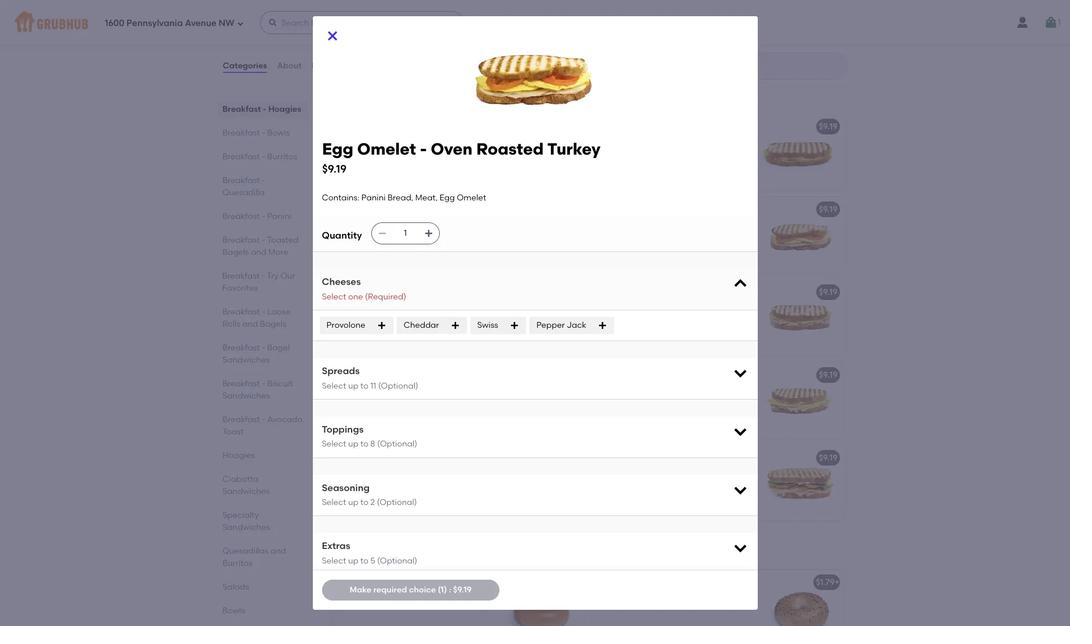 Task type: vqa. For each thing, say whether or not it's contained in the screenshot.
Each meal comes with a chocolate chunk cookie and house or Caesar salad.'s Caesar
no



Task type: locate. For each thing, give the bounding box(es) containing it.
to for toppings
[[360, 439, 368, 449]]

1 jack, from the left
[[409, 386, 431, 396]]

breakfast inside breakfast - bagel sandwiches
[[222, 343, 260, 353]]

salsa, down chipotle,
[[403, 410, 426, 420]]

breakfast down breakfast - bowls
[[222, 152, 260, 162]]

1 vertical spatial omelet,
[[709, 303, 741, 313]]

specialty
[[222, 510, 259, 520]]

(required)
[[365, 292, 406, 302]]

1 horizontal spatial oven
[[393, 287, 414, 297]]

0 horizontal spatial bowls
[[222, 606, 245, 616]]

(optional) right the 5
[[377, 556, 417, 566]]

(optional) for extras
[[377, 556, 417, 566]]

contains: inside the contains: panini bread, egg omelet, sausage patty
[[599, 303, 636, 313]]

breakfast - avocado toast tab
[[222, 414, 303, 438]]

0 vertical spatial toasted
[[267, 235, 298, 245]]

1 horizontal spatial toasted
[[402, 544, 451, 558]]

3 to from the top
[[360, 498, 368, 508]]

- inside breakfast - quesadilla
[[262, 176, 265, 185]]

select down toppings
[[322, 439, 346, 449]]

1 vertical spatial toasted
[[402, 544, 451, 558]]

1 style from the left
[[411, 453, 431, 463]]

breakfast - quesadilla
[[222, 176, 265, 198]]

seasoning select up to 2 (optional)
[[322, 482, 417, 508]]

cheeses
[[322, 276, 361, 287]]

quesadilla
[[222, 188, 264, 198]]

up inside toppings select up to 8 (optional)
[[348, 439, 358, 449]]

up left the 5
[[348, 556, 358, 566]]

oven for egg omelet - oven roasted turkey
[[393, 287, 414, 297]]

about
[[277, 61, 302, 71]]

style up provolone,
[[671, 453, 690, 463]]

breakfast up 'breakfast - burritos' at the top left of page
[[222, 128, 260, 138]]

breakfast inside "breakfast - panini" tab
[[222, 211, 260, 221]]

1 select from the top
[[322, 292, 346, 302]]

burritos for breakfast - burritos
[[267, 152, 297, 162]]

specialty sandwiches tab
[[222, 509, 303, 534]]

(optional) inside toppings select up to 8 (optional)
[[377, 439, 417, 449]]

jack,
[[409, 386, 431, 396], [669, 386, 690, 396]]

patty
[[635, 315, 656, 325]]

up for toppings
[[348, 439, 358, 449]]

1
[[1058, 17, 1061, 27]]

(optional) for spreads
[[378, 381, 418, 391]]

0 horizontal spatial tomato,
[[339, 493, 371, 503]]

breakfast inside breakfast - toasted bagels and more tab
[[222, 235, 260, 245]]

breakfast - loose rolls and bagels tab
[[222, 306, 303, 330]]

0 vertical spatial salsa,
[[402, 14, 425, 24]]

and inside breakfast - toasted bagels and more
[[251, 247, 266, 257]]

1 vertical spatial bagel
[[361, 577, 384, 587]]

0 horizontal spatial spinach,
[[373, 493, 408, 503]]

our
[[280, 271, 295, 281]]

$1.79
[[816, 577, 835, 587]]

up down seasoning
[[348, 498, 358, 508]]

sandwiches up breakfast - avocado toast
[[222, 391, 270, 401]]

1 horizontal spatial bowls
[[267, 128, 289, 138]]

1 vertical spatial hoagies
[[222, 451, 255, 461]]

applewood inside contains: pepper jack, panini bread, applewood smoked bacon, jalapenos, egg omelet
[[599, 398, 644, 408]]

toppings select up to 8 (optional)
[[322, 424, 417, 449]]

omelet, inside contains: fresh salsa, egg omelet, tortilla, oven roasted turkey
[[444, 14, 476, 24]]

salsa, right the fresh
[[402, 14, 425, 24]]

breakfast - loose rolls and bagels
[[222, 307, 290, 329]]

(optional) inside spreads select up to 11 (optional)
[[378, 381, 418, 391]]

0 horizontal spatial cali
[[393, 453, 409, 463]]

pepper for contains: pepper jack, panini bread, creamy chipotle, applewood smoked bacon, salsa, egg omelet
[[379, 386, 407, 396]]

tomato, down the egg omelet - cali style turkey and bacon ranch
[[688, 481, 720, 491]]

style for cheddar,
[[411, 453, 431, 463]]

oven inside "egg omelet - oven roasted turkey $9.19"
[[430, 139, 472, 159]]

0 horizontal spatial oven
[[370, 26, 390, 35]]

pepper up the jalapenos,
[[638, 386, 667, 396]]

2 spinach, from the left
[[599, 493, 633, 503]]

breakfast - bowls
[[222, 128, 289, 138]]

burritos for quesadillas and burritos
[[222, 558, 252, 568]]

bacon, inside contains: pepper jack, panini bread, applewood smoked bacon, jalapenos, egg omelet
[[680, 398, 707, 408]]

select for seasoning
[[322, 498, 346, 508]]

1 vertical spatial contains: panini bread, meat, egg omelet
[[339, 221, 472, 242]]

salads
[[222, 582, 249, 592]]

roasted for egg omelet - oven roasted turkey $9.19
[[476, 139, 543, 159]]

panini inside contains: pepper jack, panini bread, applewood smoked bacon, jalapenos, egg omelet
[[692, 386, 716, 396]]

breakfast up toast
[[222, 415, 260, 425]]

2 up from the top
[[348, 439, 358, 449]]

2 vertical spatial bagels
[[453, 544, 495, 558]]

bacon, inside contains: provolone, panini bread, ranch dressing, meat, tomato, spinach, applewood smoked bacon, egg omelet
[[716, 493, 743, 503]]

breakfast up rolls
[[222, 307, 260, 317]]

-
[[263, 104, 266, 114], [262, 128, 265, 138], [420, 139, 426, 159], [262, 152, 265, 162], [262, 176, 265, 185], [262, 211, 265, 221], [262, 235, 265, 245], [262, 271, 265, 281], [388, 287, 391, 297], [262, 307, 265, 317], [262, 343, 265, 353], [388, 370, 391, 380], [262, 379, 265, 389], [262, 415, 265, 425], [388, 453, 391, 463], [647, 453, 651, 463], [394, 544, 399, 558]]

1 horizontal spatial more
[[525, 544, 556, 558]]

pepper left jack
[[536, 320, 565, 330]]

jack, inside "contains: pepper jack, panini bread, creamy chipotle, applewood smoked bacon, salsa, egg omelet"
[[409, 386, 431, 396]]

- inside "tab"
[[263, 104, 266, 114]]

breakfast
[[222, 104, 261, 114], [222, 128, 260, 138], [222, 152, 260, 162], [222, 176, 260, 185], [222, 211, 260, 221], [222, 235, 260, 245], [222, 271, 260, 281], [222, 307, 260, 317], [222, 343, 260, 353], [222, 379, 260, 389], [222, 415, 260, 425], [331, 544, 391, 558]]

2 horizontal spatial oven
[[430, 139, 472, 159]]

sandwiches down ciabatta
[[222, 487, 270, 496]]

breakfast down quesadilla
[[222, 211, 260, 221]]

contains: panini bread, applewood smoked bacon, egg omelet
[[339, 138, 478, 159]]

4 up from the top
[[348, 556, 358, 566]]

and inside breakfast - loose rolls and bagels
[[242, 319, 258, 329]]

select inside the extras select up to 5 (optional)
[[322, 556, 346, 566]]

breakfast inside breakfast - try our favorites
[[222, 271, 260, 281]]

bread, inside contains: provolone, panini bread, ranch dressing, meat, tomato, spinach, applewood smoked bacon, egg omelet
[[707, 469, 733, 479]]

0 horizontal spatial omelet,
[[444, 14, 476, 24]]

egg omelet - honey smoked turkey image
[[757, 197, 844, 272]]

panini inside tab
[[267, 211, 291, 221]]

1 horizontal spatial jack,
[[669, 386, 690, 396]]

1 vertical spatial breakfast - toasted bagels and more
[[331, 544, 556, 558]]

pepper inside "contains: pepper jack, panini bread, creamy chipotle, applewood smoked bacon, salsa, egg omelet"
[[379, 386, 407, 396]]

to inside the extras select up to 5 (optional)
[[360, 556, 368, 566]]

0 vertical spatial hoagies
[[268, 104, 301, 114]]

applewood
[[433, 138, 478, 148], [410, 398, 456, 408], [599, 398, 644, 408], [410, 493, 455, 503], [635, 493, 680, 503]]

select
[[322, 292, 346, 302], [322, 381, 346, 391], [322, 439, 346, 449], [322, 498, 346, 508], [322, 556, 346, 566]]

categories
[[223, 61, 267, 71]]

bread, inside contains: pepper jack, panini bread, applewood smoked bacon, jalapenos, egg omelet
[[718, 386, 744, 396]]

breakfast for breakfast - toasted bagels and more tab
[[222, 235, 260, 245]]

1 horizontal spatial cali
[[653, 453, 669, 463]]

bagel down the 5
[[361, 577, 384, 587]]

more up plain bagel image
[[525, 544, 556, 558]]

cali up provolone,
[[653, 453, 669, 463]]

to for seasoning
[[360, 498, 368, 508]]

select for extras
[[322, 556, 346, 566]]

jack, for applewood
[[409, 386, 431, 396]]

1 horizontal spatial burritos
[[267, 152, 297, 162]]

0 vertical spatial oven
[[370, 26, 390, 35]]

and inside the quesadillas and burritos
[[270, 546, 286, 556]]

1 vertical spatial burritos
[[222, 558, 252, 568]]

turkey inside "egg omelet - oven roasted turkey $9.19"
[[547, 139, 600, 159]]

omelet inside "egg omelet - oven roasted turkey $9.19"
[[357, 139, 416, 159]]

0 vertical spatial burritos
[[267, 152, 297, 162]]

0 horizontal spatial breakfast - toasted bagels and more
[[222, 235, 298, 257]]

up inside seasoning select up to 2 (optional)
[[348, 498, 358, 508]]

cheddar,
[[379, 469, 416, 479]]

0 vertical spatial omelet,
[[444, 14, 476, 24]]

to left 2
[[360, 498, 368, 508]]

0 vertical spatial roasted
[[392, 26, 425, 35]]

0 horizontal spatial style
[[411, 453, 431, 463]]

0 horizontal spatial bagel
[[267, 343, 290, 353]]

to left the 8
[[360, 439, 368, 449]]

specialty sandwiches
[[222, 510, 270, 532]]

main navigation navigation
[[0, 0, 1070, 45]]

egg omelet - southwest chipotle bacon
[[339, 370, 499, 380]]

- inside breakfast - try our favorites
[[262, 271, 265, 281]]

$9.19 for egg omelet - sausage patty image
[[819, 287, 837, 297]]

burritos inside the quesadillas and burritos
[[222, 558, 252, 568]]

contains: inside "contains: pepper jack, panini bread, creamy chipotle, applewood smoked bacon, salsa, egg omelet"
[[339, 386, 377, 396]]

0 vertical spatial contains: panini bread, meat, egg omelet
[[322, 193, 486, 203]]

breakfast for breakfast - avocado toast tab at the left bottom of page
[[222, 415, 260, 425]]

breakfast - try our favorites
[[222, 271, 295, 293]]

southwest
[[393, 370, 435, 380]]

1 vertical spatial oven
[[430, 139, 472, 159]]

bread, inside "contains: pepper jack, panini bread, creamy chipotle, applewood smoked bacon, salsa, egg omelet"
[[459, 386, 485, 396]]

contains: panini bread, meat, egg omelet inside button
[[339, 221, 472, 242]]

1 horizontal spatial style
[[671, 453, 690, 463]]

breakfast inside breakfast - hoagies "tab"
[[222, 104, 261, 114]]

smoked
[[339, 150, 371, 159], [646, 398, 678, 408], [339, 410, 371, 420], [682, 493, 714, 503], [339, 504, 371, 514]]

breakfast - toasted bagels and more inside tab
[[222, 235, 298, 257]]

cali up cheddar,
[[393, 453, 409, 463]]

egg omelet - spicy bacon image
[[757, 362, 844, 438]]

0 vertical spatial bagels
[[222, 247, 249, 257]]

egg
[[427, 14, 442, 24], [692, 138, 707, 148], [322, 139, 353, 159], [403, 150, 418, 159], [440, 193, 455, 203], [457, 221, 472, 230], [339, 287, 355, 297], [457, 303, 472, 313], [692, 303, 707, 313], [339, 370, 355, 380], [428, 410, 443, 420], [644, 410, 660, 420], [339, 453, 355, 463], [599, 453, 614, 463], [403, 504, 418, 514], [599, 504, 614, 514]]

0 vertical spatial ranch
[[765, 453, 791, 463]]

1 vertical spatial more
[[525, 544, 556, 558]]

cheddar
[[404, 320, 439, 330]]

select for spreads
[[322, 381, 346, 391]]

bacon, inside "contains: pepper jack, panini bread, creamy chipotle, applewood smoked bacon, salsa, egg omelet"
[[373, 410, 401, 420]]

burritos down breakfast - bowls tab
[[267, 152, 297, 162]]

favorites
[[222, 283, 258, 293]]

2 vertical spatial roasted
[[416, 287, 449, 297]]

turkey for egg omelet - cali style turkey and bacon ranch
[[692, 453, 718, 463]]

style left cheesy
[[411, 453, 431, 463]]

1 to from the top
[[360, 381, 368, 391]]

bagels up 'plain bagel' button
[[453, 544, 495, 558]]

0 horizontal spatial bagels
[[222, 247, 249, 257]]

svg image
[[1044, 16, 1058, 30], [268, 18, 277, 27], [732, 276, 748, 292], [377, 321, 386, 330], [451, 321, 460, 330], [510, 321, 519, 330], [598, 321, 607, 330]]

egg omelet - cali style turkey and bacon ranch image
[[757, 445, 844, 521]]

1 vertical spatial bowls
[[222, 606, 245, 616]]

2 select from the top
[[322, 381, 346, 391]]

pepper inside contains: pepper jack, panini bread, applewood smoked bacon, jalapenos, egg omelet
[[638, 386, 667, 396]]

bagels up the favorites
[[222, 247, 249, 257]]

breakfast - avocado toast
[[222, 415, 302, 437]]

hoagies up breakfast - bowls tab
[[268, 104, 301, 114]]

to inside spreads select up to 11 (optional)
[[360, 381, 368, 391]]

turkey
[[427, 26, 452, 35], [547, 139, 600, 159], [451, 287, 477, 297], [464, 453, 490, 463], [692, 453, 718, 463]]

provolone,
[[638, 469, 679, 479]]

pennsylvania
[[126, 18, 183, 28]]

breakfast up quesadilla
[[222, 176, 260, 185]]

select inside cheeses select one (required)
[[322, 292, 346, 302]]

(optional) right the 8
[[377, 439, 417, 449]]

breakfast - panini tab
[[222, 210, 303, 222]]

bacon,
[[373, 150, 401, 159], [680, 398, 707, 408], [373, 410, 401, 420], [716, 493, 743, 503], [373, 504, 401, 514]]

biscuit
[[267, 379, 293, 389]]

to left "11"
[[360, 381, 368, 391]]

bread, inside contains: panini bread, applewood smoked bacon, egg omelet
[[405, 138, 431, 148]]

up up creamy
[[348, 381, 358, 391]]

1 spinach, from the left
[[373, 493, 408, 503]]

egg omelet - ham image
[[498, 197, 585, 272]]

pepper
[[536, 320, 565, 330], [379, 386, 407, 396], [638, 386, 667, 396]]

salsa, inside contains: fresh salsa, egg omelet, tortilla, oven roasted turkey
[[402, 14, 425, 24]]

cali
[[393, 453, 409, 463], [653, 453, 669, 463]]

toast
[[222, 427, 243, 437]]

1 vertical spatial salsa,
[[403, 410, 426, 420]]

svg image
[[237, 20, 244, 27], [325, 29, 339, 43], [378, 229, 387, 238], [424, 229, 433, 238], [732, 365, 748, 381], [732, 423, 748, 440], [732, 482, 748, 498], [732, 540, 748, 556]]

1 vertical spatial ranch
[[599, 481, 624, 491]]

sandwiches
[[222, 355, 270, 365], [222, 391, 270, 401], [222, 487, 270, 496], [222, 523, 270, 532]]

roasted inside "egg omelet - oven roasted turkey $9.19"
[[476, 139, 543, 159]]

applewood inside contains: panini bread, applewood smoked bacon, egg omelet
[[433, 138, 478, 148]]

bagel
[[267, 343, 290, 353], [361, 577, 384, 587]]

oven inside contains: fresh salsa, egg omelet, tortilla, oven roasted turkey
[[370, 26, 390, 35]]

up for seasoning
[[348, 498, 358, 508]]

egg omelet - oven roasted turkey
[[339, 287, 477, 297]]

bacon
[[473, 370, 499, 380], [509, 453, 535, 463], [738, 453, 763, 463]]

1 vertical spatial tomato,
[[339, 493, 371, 503]]

1 horizontal spatial spinach,
[[599, 493, 633, 503]]

select for cheeses
[[322, 292, 346, 302]]

smoked inside the contains: cheddar, panini bread, veggie cream cheese, meat, tomato, spinach, applewood smoked bacon, egg omelet
[[339, 504, 371, 514]]

contains: for egg omelet - cali style turkey and bacon ranch image
[[599, 469, 636, 479]]

ciabatta sandwiches tab
[[222, 473, 303, 498]]

bowls down the salads
[[222, 606, 245, 616]]

bagel down breakfast - loose rolls and bagels tab
[[267, 343, 290, 353]]

up inside spreads select up to 11 (optional)
[[348, 381, 358, 391]]

$1.79 +
[[816, 577, 839, 587]]

1 up from the top
[[348, 381, 358, 391]]

5
[[370, 556, 375, 566]]

3 up from the top
[[348, 498, 358, 508]]

toasted up choice
[[402, 544, 451, 558]]

0 horizontal spatial jack,
[[409, 386, 431, 396]]

contains: for egg omelet - southwest chipotle bacon image
[[339, 386, 377, 396]]

breakfast - toasted bagels and more tab
[[222, 234, 303, 258]]

breakfast for "breakfast - burritos" tab at top left
[[222, 152, 260, 162]]

cali for provolone,
[[653, 453, 669, 463]]

select down spreads
[[322, 381, 346, 391]]

omelet, inside the contains: panini bread, egg omelet, sausage patty
[[709, 303, 741, 313]]

contains: inside contains: pepper jack, panini bread, applewood smoked bacon, jalapenos, egg omelet
[[599, 386, 636, 396]]

egg inside the contains: panini bread, egg omelet, sausage patty
[[692, 303, 707, 313]]

- inside breakfast - bagel sandwiches
[[262, 343, 265, 353]]

breakfast - burritos
[[222, 152, 297, 162]]

egg omelet - cali style cheesy turkey and bacon image
[[498, 445, 585, 521]]

2 jack, from the left
[[669, 386, 690, 396]]

meat,
[[415, 193, 438, 203], [433, 221, 455, 230], [433, 303, 455, 313], [432, 481, 454, 491], [664, 481, 686, 491]]

breakfast inside breakfast - bowls tab
[[222, 128, 260, 138]]

contains: panini bread, meat, egg omelet button
[[332, 197, 585, 272]]

spinach, down dressing,
[[599, 493, 633, 503]]

0 vertical spatial tomato,
[[688, 481, 720, 491]]

toasted down "breakfast - panini" tab
[[267, 235, 298, 245]]

breakfast down rolls
[[222, 343, 260, 353]]

bagels
[[222, 247, 249, 257], [260, 319, 286, 329], [453, 544, 495, 558]]

select down cheeses
[[322, 292, 346, 302]]

5 select from the top
[[322, 556, 346, 566]]

tomato, down the veggie
[[339, 493, 371, 503]]

1 horizontal spatial hoagies
[[268, 104, 301, 114]]

1 horizontal spatial omelet,
[[709, 303, 741, 313]]

2 to from the top
[[360, 439, 368, 449]]

spinach,
[[373, 493, 408, 503], [599, 493, 633, 503]]

1 horizontal spatial pepper
[[536, 320, 565, 330]]

breakfast down breakfast - bagel sandwiches
[[222, 379, 260, 389]]

bowls
[[267, 128, 289, 138], [222, 606, 245, 616]]

1600 pennsylvania avenue nw
[[105, 18, 234, 28]]

(optional) inside seasoning select up to 2 (optional)
[[377, 498, 417, 508]]

2 style from the left
[[671, 453, 690, 463]]

breakfast - toasted bagels and more down "breakfast - panini" tab
[[222, 235, 298, 257]]

contains: cheddar, panini bread, veggie cream cheese, meat, tomato, spinach, applewood smoked bacon, egg omelet
[[339, 469, 470, 514]]

1 horizontal spatial ranch
[[765, 453, 791, 463]]

meat, down provolone,
[[664, 481, 686, 491]]

breakfast - quesadilla tab
[[222, 174, 303, 199]]

meat, down cheesy
[[432, 481, 454, 491]]

bagels down loose
[[260, 319, 286, 329]]

up inside the extras select up to 5 (optional)
[[348, 556, 358, 566]]

more
[[268, 247, 288, 257], [525, 544, 556, 558]]

panini inside button
[[379, 221, 403, 230]]

cheese,
[[398, 481, 430, 491]]

plain bagel image
[[498, 570, 585, 626]]

up
[[348, 381, 358, 391], [348, 439, 358, 449], [348, 498, 358, 508], [348, 556, 358, 566]]

0 vertical spatial bagel
[[267, 343, 290, 353]]

0 vertical spatial breakfast - toasted bagels and more
[[222, 235, 298, 257]]

hoagies
[[268, 104, 301, 114], [222, 451, 255, 461]]

0 horizontal spatial hoagies
[[222, 451, 255, 461]]

select down seasoning
[[322, 498, 346, 508]]

egg inside the contains: cheddar, panini bread, veggie cream cheese, meat, tomato, spinach, applewood smoked bacon, egg omelet
[[403, 504, 418, 514]]

0 horizontal spatial ranch
[[599, 481, 624, 491]]

roasted
[[392, 26, 425, 35], [476, 139, 543, 159], [416, 287, 449, 297]]

0 vertical spatial more
[[268, 247, 288, 257]]

0 horizontal spatial burritos
[[222, 558, 252, 568]]

breakfast - hoagies tab
[[222, 103, 303, 115]]

up down toppings
[[348, 439, 358, 449]]

panini inside the contains: cheddar, panini bread, veggie cream cheese, meat, tomato, spinach, applewood smoked bacon, egg omelet
[[418, 469, 442, 479]]

toppings
[[322, 424, 364, 435]]

omelet,
[[444, 14, 476, 24], [709, 303, 741, 313]]

1 horizontal spatial bagels
[[260, 319, 286, 329]]

up for spreads
[[348, 381, 358, 391]]

burritos down quesadillas at the left
[[222, 558, 252, 568]]

pepper up chipotle,
[[379, 386, 407, 396]]

to inside seasoning select up to 2 (optional)
[[360, 498, 368, 508]]

sandwiches up "breakfast - biscuit sandwiches"
[[222, 355, 270, 365]]

(optional) inside the extras select up to 5 (optional)
[[377, 556, 417, 566]]

breakfast for breakfast - try our favorites tab
[[222, 271, 260, 281]]

salsa, inside "contains: pepper jack, panini bread, creamy chipotle, applewood smoked bacon, salsa, egg omelet"
[[403, 410, 426, 420]]

breakfast - toasted bagels and more up the (1)
[[331, 544, 556, 558]]

breakfast down breakfast - panini
[[222, 235, 260, 245]]

2 cali from the left
[[653, 453, 669, 463]]

to left the 5
[[360, 556, 368, 566]]

chipotle
[[437, 370, 471, 380]]

panini inside the contains: panini bread, egg omelet, sausage patty
[[638, 303, 663, 313]]

breakfast inside "breakfast - burritos" tab
[[222, 152, 260, 162]]

egg omelet - oven roasted turkey $9.19
[[322, 139, 600, 175]]

meat, right input item quantity number field
[[433, 221, 455, 230]]

breakfast up breakfast - bowls
[[222, 104, 261, 114]]

rolls
[[222, 319, 240, 329]]

2 horizontal spatial bagels
[[453, 544, 495, 558]]

loose
[[267, 307, 290, 317]]

breakfast inside breakfast - loose rolls and bagels
[[222, 307, 260, 317]]

0 horizontal spatial bacon
[[473, 370, 499, 380]]

$9.19 inside "egg omelet - oven roasted turkey $9.19"
[[322, 162, 346, 175]]

make
[[350, 585, 371, 595]]

4 select from the top
[[322, 498, 346, 508]]

to inside toppings select up to 8 (optional)
[[360, 439, 368, 449]]

4 to from the top
[[360, 556, 368, 566]]

1 cali from the left
[[393, 453, 409, 463]]

1 horizontal spatial tomato,
[[688, 481, 720, 491]]

more up try
[[268, 247, 288, 257]]

(optional) up chipotle,
[[378, 381, 418, 391]]

$9.19 for egg omelet - egg image
[[819, 121, 837, 131]]

0 horizontal spatial pepper
[[379, 386, 407, 396]]

2 vertical spatial oven
[[393, 287, 414, 297]]

breakfast up the favorites
[[222, 271, 260, 281]]

2 vertical spatial contains: panini bread, meat, egg omelet
[[339, 303, 472, 325]]

hoagies up ciabatta
[[222, 451, 255, 461]]

0 horizontal spatial toasted
[[267, 235, 298, 245]]

1 sandwiches from the top
[[222, 355, 270, 365]]

contains: inside the contains: cheddar, panini bread, veggie cream cheese, meat, tomato, spinach, applewood smoked bacon, egg omelet
[[339, 469, 377, 479]]

jack
[[567, 320, 586, 330]]

- inside "egg omelet - oven roasted turkey $9.19"
[[420, 139, 426, 159]]

reviews
[[311, 61, 344, 71]]

oven
[[370, 26, 390, 35], [430, 139, 472, 159], [393, 287, 414, 297]]

bowls down breakfast - hoagies "tab"
[[267, 128, 289, 138]]

3 select from the top
[[322, 439, 346, 449]]

0 horizontal spatial more
[[268, 247, 288, 257]]

tomato,
[[688, 481, 720, 491], [339, 493, 371, 503]]

egg omelet - applewood smoked bacon image
[[498, 114, 585, 189]]

egg inside contains: pepper jack, panini bread, applewood smoked bacon, jalapenos, egg omelet
[[644, 410, 660, 420]]

1 vertical spatial roasted
[[476, 139, 543, 159]]

egg omelet - spicy turkey & egg image
[[498, 0, 585, 65]]

to
[[360, 381, 368, 391], [360, 439, 368, 449], [360, 498, 368, 508], [360, 556, 368, 566]]

select inside toppings select up to 8 (optional)
[[322, 439, 346, 449]]

sandwiches down specialty
[[222, 523, 270, 532]]

1 vertical spatial bagels
[[260, 319, 286, 329]]

2 horizontal spatial pepper
[[638, 386, 667, 396]]

2 sandwiches from the top
[[222, 391, 270, 401]]

spinach, down cream
[[373, 493, 408, 503]]

quesadillas and burritos tab
[[222, 545, 303, 569]]

select down extras
[[322, 556, 346, 566]]

$9.19 for egg omelet - cali style cheesy turkey and bacon image
[[559, 453, 578, 463]]

0 vertical spatial bowls
[[267, 128, 289, 138]]

everything bagel image
[[757, 570, 844, 626]]

1 horizontal spatial bagel
[[361, 577, 384, 587]]

(optional) down cream
[[377, 498, 417, 508]]



Task type: describe. For each thing, give the bounding box(es) containing it.
contains: provolone, panini bread, ranch dressing, meat, tomato, spinach, applewood smoked bacon, egg omelet
[[599, 469, 743, 514]]

roasted for egg omelet - oven roasted turkey
[[416, 287, 449, 297]]

bowls inside tab
[[222, 606, 245, 616]]

meat, up the cheddar
[[433, 303, 455, 313]]

contains: for egg omelet - sausage patty image
[[599, 303, 636, 313]]

$9.19 for egg omelet - honey smoked turkey image
[[819, 204, 837, 214]]

extras select up to 5 (optional)
[[322, 541, 417, 566]]

roasted inside contains: fresh salsa, egg omelet, tortilla, oven roasted turkey
[[392, 26, 425, 35]]

turkey for egg omelet - oven roasted turkey
[[451, 287, 477, 297]]

meat, inside contains: provolone, panini bread, ranch dressing, meat, tomato, spinach, applewood smoked bacon, egg omelet
[[664, 481, 686, 491]]

bagels inside breakfast - loose rolls and bagels
[[260, 319, 286, 329]]

breakfast for breakfast - bagel sandwiches tab
[[222, 343, 260, 353]]

breakfast - bagel sandwiches
[[222, 343, 290, 365]]

egg inside contains: fresh salsa, egg omelet, tortilla, oven roasted turkey
[[427, 14, 442, 24]]

breakfast - panini
[[222, 211, 291, 221]]

to for spreads
[[360, 381, 368, 391]]

nw
[[219, 18, 234, 28]]

reviews button
[[311, 45, 344, 87]]

omelet inside contains: panini bread, applewood smoked bacon, egg omelet
[[420, 150, 449, 159]]

contains: for the egg omelet - ham image on the top
[[339, 221, 377, 230]]

choice
[[409, 585, 436, 595]]

extras
[[322, 541, 350, 552]]

sandwiches inside breakfast - bagel sandwiches
[[222, 355, 270, 365]]

contains: inside contains: panini bread, applewood smoked bacon, egg omelet
[[339, 138, 377, 148]]

oven for egg omelet - oven roasted turkey $9.19
[[430, 139, 472, 159]]

cheeses select one (required)
[[322, 276, 406, 302]]

contains: fresh salsa, egg omelet, tortilla, oven roasted turkey button
[[332, 0, 585, 65]]

try
[[267, 271, 278, 281]]

contains: panini bread, applewood smoked bacon, egg omelet button
[[332, 114, 585, 189]]

ciabatta sandwiches
[[222, 474, 270, 496]]

- inside "breakfast - biscuit sandwiches"
[[262, 379, 265, 389]]

(optional) for toppings
[[377, 439, 417, 449]]

hoagies inside hoagies tab
[[222, 451, 255, 461]]

quesadillas
[[222, 546, 268, 556]]

contains: for egg omelet - cali style cheesy turkey and bacon image
[[339, 469, 377, 479]]

bacon, inside the contains: cheddar, panini bread, veggie cream cheese, meat, tomato, spinach, applewood smoked bacon, egg omelet
[[373, 504, 401, 514]]

seasoning
[[322, 482, 370, 493]]

fresh
[[379, 14, 400, 24]]

provolone
[[326, 320, 365, 330]]

$9.19 for egg omelet - cali style turkey and bacon ranch image
[[819, 453, 837, 463]]

veggie
[[339, 481, 366, 491]]

breakfast for "breakfast - panini" tab
[[222, 211, 260, 221]]

omelet inside contains: pepper jack, panini bread, applewood smoked bacon, jalapenos, egg omelet
[[662, 410, 691, 420]]

breakfast - biscuit sandwiches
[[222, 379, 293, 401]]

:
[[449, 585, 451, 595]]

(optional) for seasoning
[[377, 498, 417, 508]]

omelet inside "contains: pepper jack, panini bread, creamy chipotle, applewood smoked bacon, salsa, egg omelet"
[[445, 410, 474, 420]]

plain
[[339, 577, 359, 587]]

pepper for contains: pepper jack, panini bread, applewood smoked bacon, jalapenos, egg omelet
[[638, 386, 667, 396]]

chipotle,
[[373, 398, 409, 408]]

bagel inside breakfast - bagel sandwiches
[[267, 343, 290, 353]]

11
[[370, 381, 376, 391]]

jack, for bacon,
[[669, 386, 690, 396]]

quantity
[[322, 230, 362, 241]]

egg inside contains: provolone, panini bread, ranch dressing, meat, tomato, spinach, applewood smoked bacon, egg omelet
[[599, 504, 614, 514]]

egg inside "egg omelet - oven roasted turkey $9.19"
[[322, 139, 353, 159]]

$9.19 button
[[592, 197, 844, 272]]

contains: pepper jack, panini bread, creamy chipotle, applewood smoked bacon, salsa, egg omelet
[[339, 386, 485, 420]]

omelet inside contains: provolone, panini bread, ranch dressing, meat, tomato, spinach, applewood smoked bacon, egg omelet
[[616, 504, 645, 514]]

spreads select up to 11 (optional)
[[322, 366, 418, 391]]

8
[[370, 439, 375, 449]]

more inside tab
[[268, 247, 288, 257]]

contains: for "egg omelet - oven roasted turkey" image
[[339, 303, 377, 313]]

categories button
[[222, 45, 268, 87]]

omelet, for contains: fresh salsa, egg omelet, tortilla, oven roasted turkey
[[444, 14, 476, 24]]

spreads
[[322, 366, 360, 377]]

contains: panini bread, egg omelet
[[599, 138, 739, 148]]

egg omelet - cali style turkey and bacon ranch
[[599, 453, 791, 463]]

1 horizontal spatial breakfast - toasted bagels and more
[[331, 544, 556, 558]]

dressing,
[[626, 481, 662, 491]]

breakfast - biscuit sandwiches tab
[[222, 378, 303, 402]]

1 button
[[1044, 12, 1061, 33]]

required
[[373, 585, 407, 595]]

about button
[[276, 45, 302, 87]]

breakfast - hoagies
[[222, 104, 301, 114]]

quesadillas and burritos
[[222, 546, 286, 568]]

smoked inside contains: pepper jack, panini bread, applewood smoked bacon, jalapenos, egg omelet
[[646, 398, 678, 408]]

sandwiches inside "breakfast - biscuit sandwiches"
[[222, 391, 270, 401]]

contains: pepper jack, panini bread, applewood smoked bacon, jalapenos, egg omelet
[[599, 386, 744, 420]]

bacon, inside contains: panini bread, applewood smoked bacon, egg omelet
[[373, 150, 401, 159]]

egg inside contains: panini bread, applewood smoked bacon, egg omelet
[[403, 150, 418, 159]]

plain bagel
[[339, 577, 384, 587]]

bread, inside the contains: cheddar, panini bread, veggie cream cheese, meat, tomato, spinach, applewood smoked bacon, egg omelet
[[444, 469, 470, 479]]

bread, inside the contains: panini bread, egg omelet, sausage patty
[[664, 303, 690, 313]]

make required choice (1) : $9.19
[[350, 585, 472, 595]]

bowls inside tab
[[267, 128, 289, 138]]

bagels inside breakfast - toasted bagels and more
[[222, 247, 249, 257]]

creamy
[[339, 398, 371, 408]]

to for extras
[[360, 556, 368, 566]]

omelet inside button
[[339, 232, 369, 242]]

contains: panini bread, meat, egg omelet for "egg omelet - oven roasted turkey" image
[[339, 303, 472, 325]]

jalapenos,
[[599, 410, 642, 420]]

2
[[370, 498, 375, 508]]

breakfast for breakfast - hoagies "tab"
[[222, 104, 261, 114]]

breakfast for breakfast - loose rolls and bagels tab
[[222, 307, 260, 317]]

3 sandwiches from the top
[[222, 487, 270, 496]]

one
[[348, 292, 363, 302]]

breakfast - bagel sandwiches tab
[[222, 342, 303, 366]]

avenue
[[185, 18, 217, 28]]

svg image inside 1 button
[[1044, 16, 1058, 30]]

breakfast - burritos tab
[[222, 151, 303, 163]]

spinach, inside contains: provolone, panini bread, ranch dressing, meat, tomato, spinach, applewood smoked bacon, egg omelet
[[599, 493, 633, 503]]

breakfast for breakfast - quesadilla 'tab' on the left top of page
[[222, 176, 260, 185]]

toasted inside tab
[[267, 235, 298, 245]]

egg omelet - oven roasted turkey image
[[498, 280, 585, 355]]

omelet inside the contains: cheddar, panini bread, veggie cream cheese, meat, tomato, spinach, applewood smoked bacon, egg omelet
[[420, 504, 449, 514]]

select for toppings
[[322, 439, 346, 449]]

breakfast up the plain bagel
[[331, 544, 391, 558]]

egg inside "contains: pepper jack, panini bread, creamy chipotle, applewood smoked bacon, salsa, egg omelet"
[[428, 410, 443, 420]]

style for provolone,
[[671, 453, 690, 463]]

applewood inside "contains: pepper jack, panini bread, creamy chipotle, applewood smoked bacon, salsa, egg omelet"
[[410, 398, 456, 408]]

bread, inside button
[[405, 221, 431, 230]]

meat, inside the contains: cheddar, panini bread, veggie cream cheese, meat, tomato, spinach, applewood smoked bacon, egg omelet
[[432, 481, 454, 491]]

panini inside contains: provolone, panini bread, ranch dressing, meat, tomato, spinach, applewood smoked bacon, egg omelet
[[681, 469, 706, 479]]

tomato, inside contains: provolone, panini bread, ranch dressing, meat, tomato, spinach, applewood smoked bacon, egg omelet
[[688, 481, 720, 491]]

contains: for egg omelet - spicy bacon image
[[599, 386, 636, 396]]

cali for cheddar,
[[393, 453, 409, 463]]

ranch inside contains: provolone, panini bread, ranch dressing, meat, tomato, spinach, applewood smoked bacon, egg omelet
[[599, 481, 624, 491]]

salads tab
[[222, 581, 303, 593]]

2 horizontal spatial bacon
[[738, 453, 763, 463]]

egg omelet - egg image
[[757, 114, 844, 189]]

pepper jack
[[536, 320, 586, 330]]

+
[[835, 577, 839, 587]]

panini inside contains: panini bread, applewood smoked bacon, egg omelet
[[379, 138, 403, 148]]

- inside breakfast - avocado toast
[[262, 415, 265, 425]]

meat, inside button
[[433, 221, 455, 230]]

egg omelet - cali style cheesy turkey and bacon
[[339, 453, 535, 463]]

tomato, inside the contains: cheddar, panini bread, veggie cream cheese, meat, tomato, spinach, applewood smoked bacon, egg omelet
[[339, 493, 371, 503]]

smoked inside contains: provolone, panini bread, ranch dressing, meat, tomato, spinach, applewood smoked bacon, egg omelet
[[682, 493, 714, 503]]

breakfast - try our favorites tab
[[222, 270, 303, 294]]

applewood inside contains: provolone, panini bread, ranch dressing, meat, tomato, spinach, applewood smoked bacon, egg omelet
[[635, 493, 680, 503]]

sausage
[[599, 315, 633, 325]]

svg image inside main navigation navigation
[[237, 20, 244, 27]]

breakfast - bowls tab
[[222, 127, 303, 139]]

applewood inside the contains: cheddar, panini bread, veggie cream cheese, meat, tomato, spinach, applewood smoked bacon, egg omelet
[[410, 493, 455, 503]]

contains: panini bread, egg omelet, sausage patty
[[599, 303, 741, 325]]

tortilla,
[[339, 26, 368, 35]]

1 horizontal spatial bacon
[[509, 453, 535, 463]]

cheesy
[[433, 453, 462, 463]]

- inside breakfast - loose rolls and bagels
[[262, 307, 265, 317]]

plain bagel button
[[332, 570, 585, 626]]

bowls tab
[[222, 605, 303, 617]]

hoagies tab
[[222, 450, 303, 462]]

cream
[[368, 481, 396, 491]]

breakfast for breakfast - biscuit sandwiches tab
[[222, 379, 260, 389]]

contains: panini bread, meat, egg omelet for the egg omelet - ham image on the top
[[339, 221, 472, 242]]

spinach, inside the contains: cheddar, panini bread, veggie cream cheese, meat, tomato, spinach, applewood smoked bacon, egg omelet
[[373, 493, 408, 503]]

turkey inside contains: fresh salsa, egg omelet, tortilla, oven roasted turkey
[[427, 26, 452, 35]]

egg omelet - sausage patty image
[[757, 280, 844, 355]]

hoagies inside breakfast - hoagies "tab"
[[268, 104, 301, 114]]

smoked inside contains: panini bread, applewood smoked bacon, egg omelet
[[339, 150, 371, 159]]

egg omelet - southwest chipotle bacon image
[[498, 362, 585, 438]]

omelet, for contains: panini bread, egg omelet, sausage patty
[[709, 303, 741, 313]]

bagel inside button
[[361, 577, 384, 587]]

contains: fresh salsa, egg omelet, tortilla, oven roasted turkey
[[339, 14, 476, 35]]

(1)
[[438, 585, 447, 595]]

$9.19 for egg omelet - spicy bacon image
[[819, 370, 837, 380]]

ciabatta
[[222, 474, 258, 484]]

panini inside "contains: pepper jack, panini bread, creamy chipotle, applewood smoked bacon, salsa, egg omelet"
[[433, 386, 457, 396]]

breakfast for breakfast - bowls tab
[[222, 128, 260, 138]]

meat, up input item quantity number field
[[415, 193, 438, 203]]

Input item quantity number field
[[393, 223, 418, 244]]

turkey for egg omelet - oven roasted turkey $9.19
[[547, 139, 600, 159]]

contains: for egg omelet - spicy turkey & egg image
[[339, 14, 377, 24]]

avocado
[[267, 415, 302, 425]]

4 sandwiches from the top
[[222, 523, 270, 532]]

smoked inside "contains: pepper jack, panini bread, creamy chipotle, applewood smoked bacon, salsa, egg omelet"
[[339, 410, 371, 420]]

1600
[[105, 18, 124, 28]]

swiss
[[477, 320, 498, 330]]

up for extras
[[348, 556, 358, 566]]



